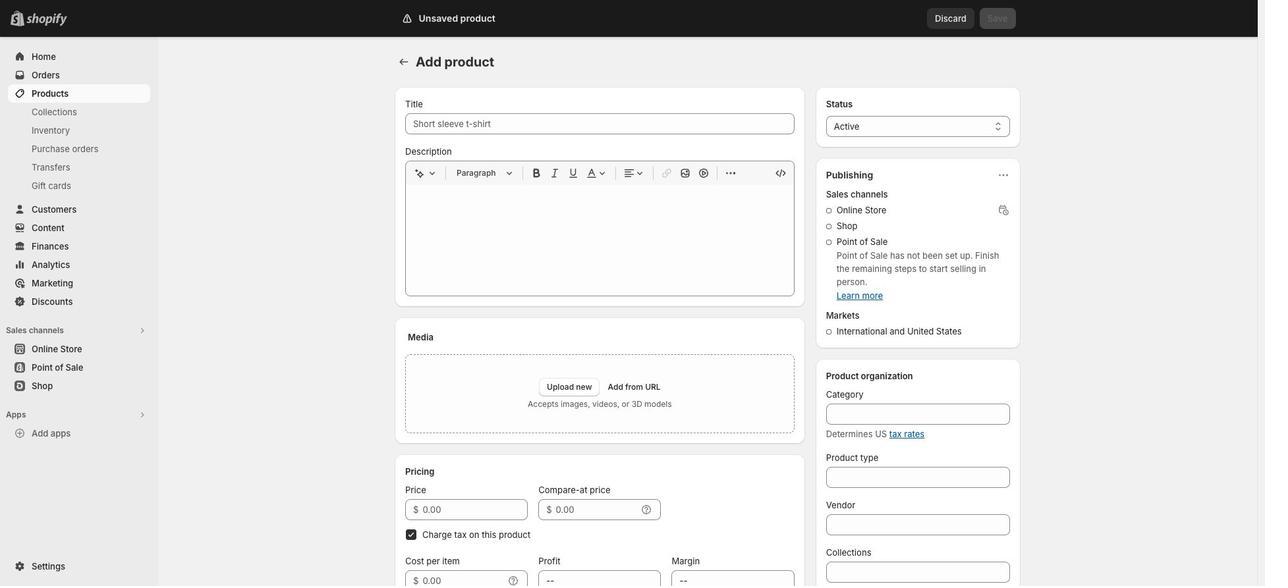 Task type: locate. For each thing, give the bounding box(es) containing it.
1 vertical spatial   text field
[[423, 571, 505, 587]]

  text field
[[556, 500, 638, 521]]

  text field
[[423, 500, 528, 521], [423, 571, 505, 587]]

1   text field from the top
[[423, 500, 528, 521]]

2   text field from the top
[[423, 571, 505, 587]]

None text field
[[827, 562, 1011, 584], [539, 571, 662, 587], [672, 571, 795, 587], [827, 562, 1011, 584], [539, 571, 662, 587], [672, 571, 795, 587]]

Short sleeve t-shirt text field
[[406, 113, 795, 135]]

0 vertical spatial   text field
[[423, 500, 528, 521]]



Task type: describe. For each thing, give the bounding box(es) containing it.
shopify image
[[29, 13, 70, 26]]



Task type: vqa. For each thing, say whether or not it's contained in the screenshot.
Store activity log link
no



